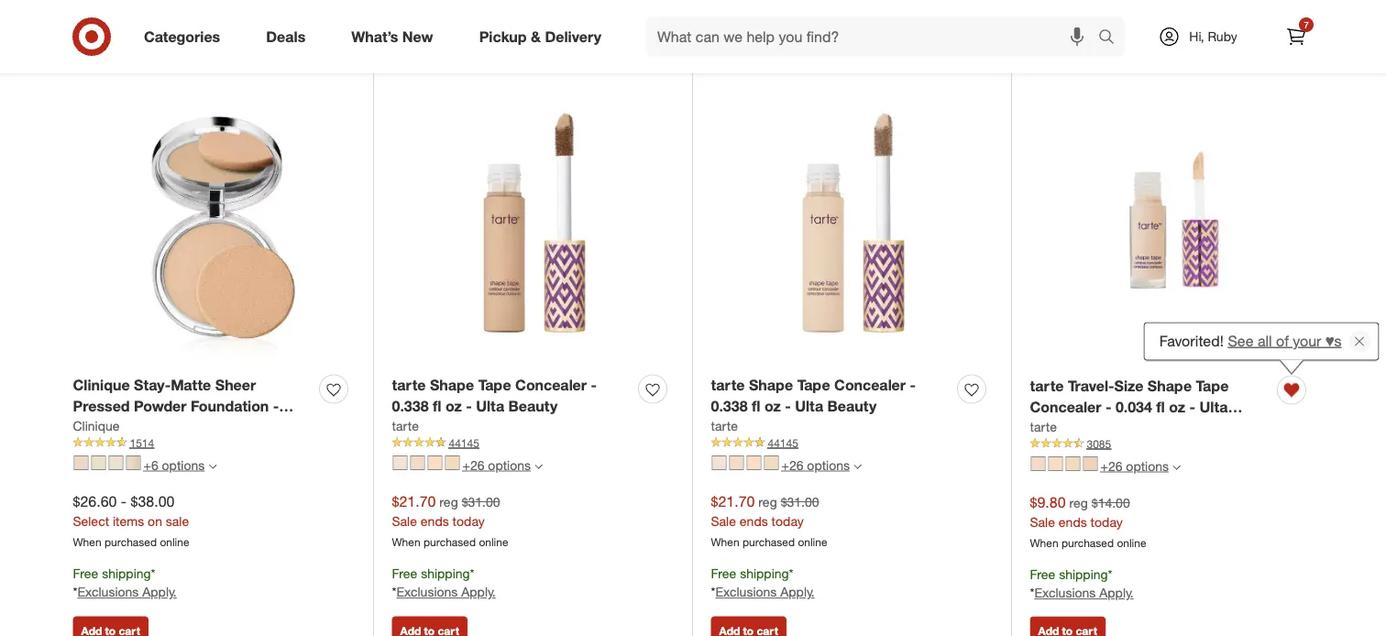 Task type: describe. For each thing, give the bounding box(es) containing it.
shop in store
[[932, 13, 1020, 30]]

+26 options for all colors + 26 more colors image associated with exclusions apply. link related to 8b porcelain beige icon
[[463, 457, 531, 473]]

deals
[[266, 28, 306, 45]]

oz inside tarte travel-size shape tape concealer - 0.034 fl oz - ulta beauty
[[1169, 398, 1186, 416]]

12s fair image for '12n fair neutral' icon associated with leftmost 12b fair beige image
[[764, 456, 779, 471]]

concealer for 8b porcelain beige image
[[834, 376, 906, 394]]

3085
[[1087, 437, 1112, 451]]

44145 link for +26 options "dropdown button" for exclusions apply. link related to 8b porcelain beige icon
[[392, 435, 674, 451]]

1514
[[130, 436, 154, 450]]

tarte link for the 3085 link
[[1030, 418, 1057, 436]]

exclusions apply. link for 8b porcelain beige icon
[[397, 584, 496, 600]]

2 horizontal spatial 12n fair neutral image
[[1049, 457, 1063, 471]]

+26 options for all colors + 26 more colors image associated with exclusions apply. link associated with 8b porcelain beige image
[[782, 457, 850, 473]]

exclusions for exclusions apply. link for invisible matte "image"
[[77, 584, 139, 600]]

tape inside tarte travel-size shape tape concealer - 0.034 fl oz - ulta beauty
[[1196, 377, 1229, 395]]

apply. for exclusions apply. link associated with 8b porcelain beige image
[[781, 584, 815, 600]]

select
[[73, 513, 109, 529]]

free for invisible matte "image"
[[73, 565, 98, 581]]

shop in store button
[[898, 2, 1032, 42]]

$21.70 reg $31.00 sale ends today when purchased online for 8b porcelain beige icon
[[392, 492, 509, 549]]

same
[[1073, 13, 1111, 30]]

options for all colors + 26 more colors image associated with exclusions apply. link associated with 8b porcelain beige image
[[807, 457, 850, 473]]

shape for 8b porcelain beige image
[[749, 376, 793, 394]]

options for all colors + 26 more colors icon
[[1126, 458, 1169, 474]]

$31.00 for 12b fair beige icon '12n fair neutral' icon
[[462, 494, 500, 510]]

what's
[[351, 28, 398, 45]]

reg for 12b fair beige icon '12n fair neutral' icon
[[440, 494, 458, 510]]

28 results
[[66, 7, 164, 32]]

0.338 for tarte link associated with 44145 "link" associated with exclusions apply. link associated with 8b porcelain beige image +26 options "dropdown button"
[[711, 397, 748, 415]]

12s fair image
[[1066, 457, 1081, 471]]

$9.80
[[1030, 493, 1066, 511]]

concealer for 8b porcelain beige icon
[[515, 376, 587, 394]]

shape inside tarte travel-size shape tape concealer - 0.034 fl oz - ulta beauty
[[1148, 377, 1192, 395]]

sale for the right +26 options "dropdown button"
[[1030, 514, 1055, 530]]

day
[[1115, 13, 1140, 30]]

all colors + 26 more colors image
[[1173, 464, 1181, 472]]

foundation
[[191, 397, 269, 415]]

free for 8b porcelain beige icon
[[392, 565, 417, 581]]

matte
[[171, 376, 211, 394]]

free shipping * * exclusions apply. for exclusions apply. link related to 8b porcelain beige icon
[[392, 565, 496, 600]]

beauty inside tarte travel-size shape tape concealer - 0.034 fl oz - ulta beauty
[[1030, 419, 1079, 437]]

$31.00 for '12n fair neutral' icon associated with leftmost 12b fair beige image
[[781, 494, 819, 510]]

8b porcelain beige image
[[393, 456, 408, 471]]

+26 for '12n fair neutral' icon associated with leftmost 12b fair beige image
[[782, 457, 804, 473]]

fl for tarte link associated with 44145 "link" associated with exclusions apply. link associated with 8b porcelain beige image +26 options "dropdown button"
[[752, 397, 761, 415]]

online inside $26.60 - $38.00 select items on sale when purchased online
[[160, 535, 189, 549]]

What can we help you find? suggestions appear below search field
[[646, 17, 1103, 57]]

7 link
[[1276, 17, 1317, 57]]

tarte inside tarte travel-size shape tape concealer - 0.034 fl oz - ulta beauty
[[1030, 377, 1064, 395]]

clinique stay-matte sheer pressed powder foundation - 0.27oz - ulta beauty link
[[73, 375, 312, 436]]

stay neutral image
[[109, 456, 123, 471]]

♥s
[[1325, 332, 1342, 350]]

see all of your ♥s link
[[1228, 332, 1342, 350]]

clinique link
[[73, 417, 120, 435]]

1514 link
[[73, 435, 355, 451]]

all colors + 26 more colors element for the right +26 options "dropdown button"
[[1173, 461, 1181, 472]]

2 horizontal spatial +26 options button
[[1023, 452, 1189, 481]]

categories
[[144, 28, 220, 45]]

today for 12b fair beige icon
[[453, 513, 485, 529]]

oz for tarte link associated with 44145 "link" associated with exclusions apply. link associated with 8b porcelain beige image +26 options "dropdown button"
[[765, 397, 781, 415]]

same day delivery button
[[1039, 2, 1209, 42]]

12b fair beige image
[[410, 456, 425, 471]]

favorited!
[[1159, 332, 1224, 350]]

exclusions apply. link for invisible matte "image"
[[77, 584, 177, 600]]

12n fair neutral image for 12b fair beige icon
[[428, 456, 442, 471]]

reg for 12s fair image
[[1070, 495, 1088, 511]]

tape for tarte link associated with 44145 "link" associated with exclusions apply. link associated with 8b porcelain beige image +26 options "dropdown button"
[[797, 376, 830, 394]]

tarte shape tape concealer - 0.338 fl oz - ulta beauty for all colors + 26 more colors image associated with exclusions apply. link associated with 8b porcelain beige image
[[711, 376, 916, 415]]

+6 options
[[144, 457, 205, 473]]

shipping for exclusions apply. link associated with 8b porcelain beige image
[[740, 565, 789, 581]]

tarte link for 44145 "link" associated with exclusions apply. link associated with 8b porcelain beige image +26 options "dropdown button"
[[711, 417, 738, 435]]

pickup button
[[801, 2, 891, 42]]

0.27oz
[[73, 418, 118, 436]]

clinique for clinique stay-matte sheer pressed powder foundation - 0.27oz - ulta beauty
[[73, 376, 130, 394]]

when inside $26.60 - $38.00 select items on sale when purchased online
[[73, 535, 101, 549]]

store
[[987, 13, 1020, 30]]

on
[[148, 513, 162, 529]]

fl for tarte link for +26 options "dropdown button" for exclusions apply. link related to 8b porcelain beige icon 44145 "link"
[[433, 397, 441, 415]]

tape for tarte link for +26 options "dropdown button" for exclusions apply. link related to 8b porcelain beige icon 44145 "link"
[[478, 376, 511, 394]]

what's new link
[[336, 17, 456, 57]]

items
[[113, 513, 144, 529]]

deals link
[[251, 17, 329, 57]]

results
[[95, 7, 164, 32]]

sale for exclusions apply. link associated with 8b porcelain beige image +26 options "dropdown button"
[[711, 513, 736, 529]]

pickup & delivery link
[[464, 17, 624, 57]]

fl inside tarte travel-size shape tape concealer - 0.034 fl oz - ulta beauty
[[1157, 398, 1165, 416]]

hi,
[[1190, 28, 1205, 44]]

+26 options button for exclusions apply. link related to 8b porcelain beige icon
[[385, 451, 551, 480]]

today inside $9.80 reg $14.00 sale ends today when purchased online
[[1091, 514, 1123, 530]]

44145 for 12b fair beige icon '12n fair neutral' icon
[[449, 436, 479, 450]]

- inside $26.60 - $38.00 select items on sale when purchased online
[[121, 492, 127, 510]]

16n fair-light neutral image
[[1083, 457, 1098, 471]]

shipping for exclusions apply. link for invisible matte "image"
[[102, 565, 151, 581]]

free for 8b porcelain beige image
[[711, 565, 737, 581]]

exclusions apply. link for 8b porcelain beige image
[[716, 584, 815, 600]]

beauty inside clinique stay-matte sheer pressed powder foundation - 0.27oz - ulta beauty
[[164, 418, 214, 436]]

$21.70 for leftmost 12b fair beige image
[[711, 492, 755, 510]]

in
[[971, 13, 983, 30]]

+26 for 12b fair beige icon '12n fair neutral' icon
[[463, 457, 485, 473]]

shipping button
[[1216, 2, 1320, 42]]

apply. for exclusions apply. link for invisible matte "image"
[[142, 584, 177, 600]]

purchased inside $26.60 - $38.00 select items on sale when purchased online
[[105, 535, 157, 549]]

$21.70 reg $31.00 sale ends today when purchased online for 8b porcelain beige image
[[711, 492, 828, 549]]

favorited! see all of your ♥s
[[1159, 332, 1342, 350]]

today for leftmost 12b fair beige image
[[772, 513, 804, 529]]

28
[[66, 7, 89, 32]]

tooltip containing favorited!
[[1144, 323, 1379, 361]]

&
[[531, 28, 541, 45]]

free shipping * * exclusions apply. for exclusions apply. link for invisible matte "image"
[[73, 565, 177, 600]]

tarte shape tape concealer - 0.338 fl oz - ulta beauty link for exclusions apply. link associated with 8b porcelain beige image +26 options "dropdown button"
[[711, 375, 950, 417]]



Task type: vqa. For each thing, say whether or not it's contained in the screenshot.
Clinique corresponding to Clinique
yes



Task type: locate. For each thing, give the bounding box(es) containing it.
$38.00
[[131, 492, 175, 510]]

all colors + 6 more colors image
[[208, 463, 217, 471]]

2 0.338 from the left
[[711, 397, 748, 415]]

delivery for pickup & delivery
[[545, 28, 602, 45]]

$9.80 reg $14.00 sale ends today when purchased online
[[1030, 493, 1147, 550]]

0 horizontal spatial tape
[[478, 376, 511, 394]]

1 horizontal spatial ends
[[740, 513, 768, 529]]

all colors + 26 more colors element for exclusions apply. link associated with 8b porcelain beige image +26 options "dropdown button"
[[854, 460, 862, 471]]

1 tarte shape tape concealer - 0.338 fl oz - ulta beauty link from the left
[[392, 375, 631, 417]]

shipping for exclusions apply. link related to 8b porcelain beige icon
[[421, 565, 470, 581]]

0.338 up 8b porcelain beige image
[[711, 397, 748, 415]]

tarte shape tape concealer - 0.338 fl oz - ulta beauty link for +26 options "dropdown button" for exclusions apply. link related to 8b porcelain beige icon
[[392, 375, 631, 417]]

1 $31.00 from the left
[[462, 494, 500, 510]]

exclusions for exclusions apply. link related to 8b porcelain beige icon
[[397, 584, 458, 600]]

2 $21.70 from the left
[[711, 492, 755, 510]]

2 horizontal spatial all colors + 26 more colors element
[[1173, 461, 1181, 472]]

0 horizontal spatial 12s fair image
[[445, 456, 460, 471]]

12n fair neutral image
[[428, 456, 442, 471], [747, 456, 762, 471], [1049, 457, 1063, 471]]

pickup inside button
[[835, 13, 879, 30]]

tarte travel-size shape tape concealer - 0.034 fl oz - ulta beauty image
[[1030, 82, 1314, 365], [1030, 82, 1314, 365]]

tooltip
[[1144, 323, 1379, 361]]

1 horizontal spatial tarte shape tape concealer - 0.338 fl oz - ulta beauty
[[711, 376, 916, 415]]

2 $21.70 reg $31.00 sale ends today when purchased online from the left
[[711, 492, 828, 549]]

ends
[[421, 513, 449, 529], [740, 513, 768, 529], [1059, 514, 1087, 530]]

2 horizontal spatial tarte link
[[1030, 418, 1057, 436]]

+6 options button
[[66, 451, 225, 480]]

1 horizontal spatial $21.70 reg $31.00 sale ends today when purchased online
[[711, 492, 828, 549]]

ulta inside tarte travel-size shape tape concealer - 0.034 fl oz - ulta beauty
[[1200, 398, 1228, 416]]

delivery for same day delivery
[[1144, 13, 1197, 30]]

2 horizontal spatial +26
[[1101, 458, 1123, 474]]

0 horizontal spatial concealer
[[515, 376, 587, 394]]

when down select
[[73, 535, 101, 549]]

3085 link
[[1030, 436, 1314, 452]]

12n fair neutral image right 8b porcelain beige image
[[747, 456, 762, 471]]

travel-
[[1068, 377, 1115, 395]]

online
[[160, 535, 189, 549], [479, 535, 509, 549], [798, 535, 828, 549], [1117, 536, 1147, 550]]

sale down 8b porcelain beige image
[[711, 513, 736, 529]]

shop
[[932, 13, 967, 30]]

all colors + 26 more colors element for +26 options "dropdown button" for exclusions apply. link related to 8b porcelain beige icon
[[535, 460, 543, 471]]

options inside dropdown button
[[162, 457, 205, 473]]

pickup
[[835, 13, 879, 30], [479, 28, 527, 45]]

clinique inside clinique stay-matte sheer pressed powder foundation - 0.27oz - ulta beauty
[[73, 376, 130, 394]]

2 horizontal spatial ends
[[1059, 514, 1087, 530]]

12b fair beige image left 12s fair image
[[1031, 457, 1046, 471]]

12s fair image right 12b fair beige icon
[[445, 456, 460, 471]]

1 horizontal spatial 12b fair beige image
[[1031, 457, 1046, 471]]

44145 link for exclusions apply. link associated with 8b porcelain beige image +26 options "dropdown button"
[[711, 435, 994, 451]]

when down $9.80
[[1030, 536, 1059, 550]]

shape
[[430, 376, 474, 394], [749, 376, 793, 394], [1148, 377, 1192, 395]]

2 all colors + 26 more colors image from the left
[[854, 463, 862, 471]]

12b fair beige image
[[729, 456, 744, 471], [1031, 457, 1046, 471]]

1 horizontal spatial 12s fair image
[[764, 456, 779, 471]]

clinique down pressed on the bottom left of page
[[73, 418, 120, 434]]

0 horizontal spatial $31.00
[[462, 494, 500, 510]]

2 44145 from the left
[[768, 436, 799, 450]]

0 horizontal spatial +26
[[463, 457, 485, 473]]

what's new
[[351, 28, 433, 45]]

clinique stay-matte sheer pressed powder foundation - 0.27oz - ulta beauty image
[[73, 82, 355, 364], [73, 82, 355, 364]]

sale
[[166, 513, 189, 529]]

2 horizontal spatial shape
[[1148, 377, 1192, 395]]

pickup for pickup & delivery
[[479, 28, 527, 45]]

1 horizontal spatial tarte link
[[711, 417, 738, 435]]

search button
[[1090, 17, 1134, 61]]

+6
[[144, 457, 158, 473]]

reg for '12n fair neutral' icon associated with leftmost 12b fair beige image
[[759, 494, 777, 510]]

$14.00
[[1092, 495, 1130, 511]]

44145 link
[[392, 435, 674, 451], [711, 435, 994, 451]]

powder
[[134, 397, 187, 415]]

8b porcelain beige image
[[712, 456, 727, 471]]

categories link
[[128, 17, 243, 57]]

1 horizontal spatial tape
[[797, 376, 830, 394]]

1 horizontal spatial +26 options
[[782, 457, 850, 473]]

2 tarte shape tape concealer - 0.338 fl oz - ulta beauty from the left
[[711, 376, 916, 415]]

pickup & delivery
[[479, 28, 602, 45]]

0 horizontal spatial today
[[453, 513, 485, 529]]

tarte link up 8b porcelain beige icon
[[392, 417, 419, 435]]

free shipping * * exclusions apply.
[[73, 565, 177, 600], [392, 565, 496, 600], [711, 565, 815, 600], [1030, 566, 1134, 601]]

0 horizontal spatial 44145 link
[[392, 435, 674, 451]]

clinique for clinique
[[73, 418, 120, 434]]

0.034
[[1116, 398, 1153, 416]]

ruby
[[1208, 28, 1238, 44]]

delivery
[[1144, 13, 1197, 30], [545, 28, 602, 45]]

delivery inside button
[[1144, 13, 1197, 30]]

purchased
[[105, 535, 157, 549], [424, 535, 476, 549], [743, 535, 795, 549], [1062, 536, 1114, 550]]

tarte shape tape concealer - 0.338 fl oz - ulta beauty image
[[392, 82, 674, 364], [392, 82, 674, 364], [711, 82, 994, 364], [711, 82, 994, 364]]

+26 right 16n fair-light neutral image
[[1101, 458, 1123, 474]]

oz for tarte link for +26 options "dropdown button" for exclusions apply. link related to 8b porcelain beige icon 44145 "link"
[[446, 397, 462, 415]]

$21.70 reg $31.00 sale ends today when purchased online down 12b fair beige icon
[[392, 492, 509, 549]]

1 44145 from the left
[[449, 436, 479, 450]]

free shipping * * exclusions apply. for exclusions apply. link associated with 8b porcelain beige image
[[711, 565, 815, 600]]

$26.60 - $38.00 select items on sale when purchased online
[[73, 492, 189, 549]]

free
[[73, 565, 98, 581], [392, 565, 417, 581], [711, 565, 737, 581], [1030, 566, 1056, 582]]

all colors + 26 more colors image for exclusions apply. link related to 8b porcelain beige icon
[[535, 463, 543, 471]]

$21.70 down 12b fair beige icon
[[392, 492, 436, 510]]

0 horizontal spatial tarte shape tape concealer - 0.338 fl oz - ulta beauty
[[392, 376, 597, 415]]

1 horizontal spatial today
[[772, 513, 804, 529]]

12s fair image
[[445, 456, 460, 471], [764, 456, 779, 471]]

options for all colors + 26 more colors image associated with exclusions apply. link related to 8b porcelain beige icon
[[488, 457, 531, 473]]

0 horizontal spatial +26 options
[[463, 457, 531, 473]]

12s fair image for 12b fair beige icon '12n fair neutral' icon
[[445, 456, 460, 471]]

exclusions for exclusions apply. link associated with 8b porcelain beige image
[[716, 584, 777, 600]]

1 horizontal spatial 12n fair neutral image
[[747, 456, 762, 471]]

2 12s fair image from the left
[[764, 456, 779, 471]]

search
[[1090, 29, 1134, 47]]

+26 options
[[463, 457, 531, 473], [782, 457, 850, 473], [1101, 458, 1169, 474]]

hi, ruby
[[1190, 28, 1238, 44]]

2 horizontal spatial concealer
[[1030, 398, 1102, 416]]

1 horizontal spatial fl
[[752, 397, 761, 415]]

2 horizontal spatial sale
[[1030, 514, 1055, 530]]

1 $21.70 reg $31.00 sale ends today when purchased online from the left
[[392, 492, 509, 549]]

purchased inside $9.80 reg $14.00 sale ends today when purchased online
[[1062, 536, 1114, 550]]

1 horizontal spatial all colors + 26 more colors image
[[854, 463, 862, 471]]

concealer inside tarte travel-size shape tape concealer - 0.034 fl oz - ulta beauty
[[1030, 398, 1102, 416]]

0 horizontal spatial 44145
[[449, 436, 479, 450]]

0 horizontal spatial delivery
[[545, 28, 602, 45]]

1 horizontal spatial shape
[[749, 376, 793, 394]]

12b fair beige image right 8b porcelain beige image
[[729, 456, 744, 471]]

$31.00
[[462, 494, 500, 510], [781, 494, 819, 510]]

shipping
[[1250, 13, 1309, 30]]

options
[[162, 457, 205, 473], [488, 457, 531, 473], [807, 457, 850, 473], [1126, 458, 1169, 474]]

1 all colors + 26 more colors image from the left
[[535, 463, 543, 471]]

sheer
[[215, 376, 256, 394]]

0 horizontal spatial ends
[[421, 513, 449, 529]]

delivery right day
[[1144, 13, 1197, 30]]

apply. for exclusions apply. link related to 8b porcelain beige icon
[[461, 584, 496, 600]]

$21.70 down 8b porcelain beige image
[[711, 492, 755, 510]]

2 horizontal spatial today
[[1091, 514, 1123, 530]]

1 horizontal spatial $31.00
[[781, 494, 819, 510]]

size
[[1115, 377, 1144, 395]]

0 horizontal spatial 0.338
[[392, 397, 429, 415]]

ulta inside clinique stay-matte sheer pressed powder foundation - 0.27oz - ulta beauty
[[132, 418, 160, 436]]

exclusions apply. link
[[77, 584, 177, 600], [397, 584, 496, 600], [716, 584, 815, 600], [1035, 585, 1134, 601]]

1 horizontal spatial delivery
[[1144, 13, 1197, 30]]

see
[[1228, 332, 1254, 350]]

all colors + 26 more colors image
[[535, 463, 543, 471], [854, 463, 862, 471]]

clinique
[[73, 376, 130, 394], [73, 418, 120, 434]]

pickup for pickup
[[835, 13, 879, 30]]

0 horizontal spatial $21.70
[[392, 492, 436, 510]]

ends inside $9.80 reg $14.00 sale ends today when purchased online
[[1059, 514, 1087, 530]]

all colors + 26 more colors image for exclusions apply. link associated with 8b porcelain beige image
[[854, 463, 862, 471]]

apply.
[[142, 584, 177, 600], [461, 584, 496, 600], [781, 584, 815, 600], [1100, 585, 1134, 601]]

1 horizontal spatial 44145
[[768, 436, 799, 450]]

pressed
[[73, 397, 130, 415]]

tape
[[478, 376, 511, 394], [797, 376, 830, 394], [1196, 377, 1229, 395]]

stay buff image
[[91, 456, 106, 471]]

1 horizontal spatial oz
[[765, 397, 781, 415]]

your
[[1293, 332, 1321, 350]]

12n fair neutral image right 12b fair beige icon
[[428, 456, 442, 471]]

$21.70 reg $31.00 sale ends today when purchased online
[[392, 492, 509, 549], [711, 492, 828, 549]]

sale
[[392, 513, 417, 529], [711, 513, 736, 529], [1030, 514, 1055, 530]]

0 horizontal spatial +26 options button
[[385, 451, 551, 480]]

options for all colors + 6 more colors icon
[[162, 457, 205, 473]]

1 horizontal spatial +26
[[782, 457, 804, 473]]

sale inside $9.80 reg $14.00 sale ends today when purchased online
[[1030, 514, 1055, 530]]

oz
[[446, 397, 462, 415], [765, 397, 781, 415], [1169, 398, 1186, 416]]

12s fair image right 8b porcelain beige image
[[764, 456, 779, 471]]

shape for 8b porcelain beige icon
[[430, 376, 474, 394]]

1 tarte shape tape concealer - 0.338 fl oz - ulta beauty from the left
[[392, 376, 597, 415]]

when down 8b porcelain beige image
[[711, 535, 740, 549]]

2 clinique from the top
[[73, 418, 120, 434]]

1 horizontal spatial 44145 link
[[711, 435, 994, 451]]

all colors + 26 more colors element
[[535, 460, 543, 471], [854, 460, 862, 471], [1173, 461, 1181, 472]]

1 horizontal spatial sale
[[711, 513, 736, 529]]

12n fair neutral image for leftmost 12b fair beige image
[[747, 456, 762, 471]]

stay beige image
[[126, 456, 141, 471]]

1 horizontal spatial concealer
[[834, 376, 906, 394]]

clinique stay-matte sheer pressed powder foundation - 0.27oz - ulta beauty
[[73, 376, 279, 436]]

0 horizontal spatial tarte link
[[392, 417, 419, 435]]

0 horizontal spatial oz
[[446, 397, 462, 415]]

of
[[1276, 332, 1289, 350]]

sale for +26 options "dropdown button" for exclusions apply. link related to 8b porcelain beige icon
[[392, 513, 417, 529]]

tarte shape tape concealer - 0.338 fl oz - ulta beauty for all colors + 26 more colors image associated with exclusions apply. link related to 8b porcelain beige icon
[[392, 376, 597, 415]]

tarte travel-size shape tape concealer - 0.034 fl oz - ulta beauty
[[1030, 377, 1229, 437]]

2 horizontal spatial reg
[[1070, 495, 1088, 511]]

+26 right 8b porcelain beige image
[[782, 457, 804, 473]]

0 horizontal spatial shape
[[430, 376, 474, 394]]

new
[[402, 28, 433, 45]]

sale down 8b porcelain beige icon
[[392, 513, 417, 529]]

delivery right &
[[545, 28, 602, 45]]

0 horizontal spatial $21.70 reg $31.00 sale ends today when purchased online
[[392, 492, 509, 549]]

12n fair neutral image left 12s fair image
[[1049, 457, 1063, 471]]

tarte travel-size shape tape concealer - 0.034 fl oz - ulta beauty link
[[1030, 376, 1270, 437]]

reg
[[440, 494, 458, 510], [759, 494, 777, 510], [1070, 495, 1088, 511]]

sale down $9.80
[[1030, 514, 1055, 530]]

$21.70 for 12b fair beige icon
[[392, 492, 436, 510]]

1 horizontal spatial pickup
[[835, 13, 879, 30]]

shipping
[[102, 565, 151, 581], [421, 565, 470, 581], [740, 565, 789, 581], [1059, 566, 1108, 582]]

1 vertical spatial clinique
[[73, 418, 120, 434]]

2 horizontal spatial oz
[[1169, 398, 1186, 416]]

+26 options button for exclusions apply. link associated with 8b porcelain beige image
[[704, 451, 870, 480]]

+26 for 12s fair image
[[1101, 458, 1123, 474]]

44145 for '12n fair neutral' icon associated with leftmost 12b fair beige image
[[768, 436, 799, 450]]

$21.70
[[392, 492, 436, 510], [711, 492, 755, 510]]

online inside $9.80 reg $14.00 sale ends today when purchased online
[[1117, 536, 1147, 550]]

$21.70 reg $31.00 sale ends today when purchased online down 8b porcelain beige image
[[711, 492, 828, 549]]

1 horizontal spatial $21.70
[[711, 492, 755, 510]]

0 horizontal spatial fl
[[433, 397, 441, 415]]

1 horizontal spatial reg
[[759, 494, 777, 510]]

tarte link up $9.80
[[1030, 418, 1057, 436]]

7
[[1304, 19, 1309, 30]]

*
[[151, 565, 155, 581], [470, 565, 475, 581], [789, 565, 794, 581], [1108, 566, 1113, 582], [73, 584, 77, 600], [392, 584, 397, 600], [711, 584, 716, 600], [1030, 585, 1035, 601]]

1 0.338 from the left
[[392, 397, 429, 415]]

1 clinique from the top
[[73, 376, 130, 394]]

+26
[[463, 457, 485, 473], [782, 457, 804, 473], [1101, 458, 1123, 474]]

+26 right 12b fair beige icon
[[463, 457, 485, 473]]

when down 8b porcelain beige icon
[[392, 535, 421, 549]]

+26 options for all colors + 26 more colors icon
[[1101, 458, 1169, 474]]

0 horizontal spatial sale
[[392, 513, 417, 529]]

when inside $9.80 reg $14.00 sale ends today when purchased online
[[1030, 536, 1059, 550]]

2 horizontal spatial fl
[[1157, 398, 1165, 416]]

0 vertical spatial clinique
[[73, 376, 130, 394]]

1 12s fair image from the left
[[445, 456, 460, 471]]

0 horizontal spatial reg
[[440, 494, 458, 510]]

tarte link
[[392, 417, 419, 435], [711, 417, 738, 435], [1030, 418, 1057, 436]]

tarte
[[392, 376, 426, 394], [711, 376, 745, 394], [1030, 377, 1064, 395], [392, 418, 419, 434], [711, 418, 738, 434], [1030, 419, 1057, 435]]

-
[[591, 376, 597, 394], [910, 376, 916, 394], [273, 397, 279, 415], [466, 397, 472, 415], [785, 397, 791, 415], [1106, 398, 1112, 416], [1190, 398, 1196, 416], [122, 418, 128, 436], [121, 492, 127, 510]]

reg inside $9.80 reg $14.00 sale ends today when purchased online
[[1070, 495, 1088, 511]]

0.338 for tarte link for +26 options "dropdown button" for exclusions apply. link related to 8b porcelain beige icon 44145 "link"
[[392, 397, 429, 415]]

2 $31.00 from the left
[[781, 494, 819, 510]]

0 horizontal spatial 12b fair beige image
[[729, 456, 744, 471]]

ends for 12b fair beige icon '12n fair neutral' icon
[[421, 513, 449, 529]]

1 $21.70 from the left
[[392, 492, 436, 510]]

0 horizontal spatial 12n fair neutral image
[[428, 456, 442, 471]]

stay-
[[134, 376, 171, 394]]

1 44145 link from the left
[[392, 435, 674, 451]]

all
[[1258, 332, 1272, 350]]

1 horizontal spatial tarte shape tape concealer - 0.338 fl oz - ulta beauty link
[[711, 375, 950, 417]]

2 horizontal spatial +26 options
[[1101, 458, 1169, 474]]

tarte link for +26 options "dropdown button" for exclusions apply. link related to 8b porcelain beige icon 44145 "link"
[[392, 417, 419, 435]]

all colors + 6 more colors element
[[208, 460, 217, 471]]

0 horizontal spatial all colors + 26 more colors element
[[535, 460, 543, 471]]

2 horizontal spatial tape
[[1196, 377, 1229, 395]]

2 44145 link from the left
[[711, 435, 994, 451]]

invisible matte image
[[74, 456, 88, 471]]

+26 options button
[[385, 451, 551, 480], [704, 451, 870, 480], [1023, 452, 1189, 481]]

when
[[73, 535, 101, 549], [392, 535, 421, 549], [711, 535, 740, 549], [1030, 536, 1059, 550]]

1 horizontal spatial all colors + 26 more colors element
[[854, 460, 862, 471]]

concealer
[[515, 376, 587, 394], [834, 376, 906, 394], [1030, 398, 1102, 416]]

0 horizontal spatial pickup
[[479, 28, 527, 45]]

0.338 up 12b fair beige icon
[[392, 397, 429, 415]]

tarte link up 8b porcelain beige image
[[711, 417, 738, 435]]

fl
[[433, 397, 441, 415], [752, 397, 761, 415], [1157, 398, 1165, 416]]

0.338
[[392, 397, 429, 415], [711, 397, 748, 415]]

beauty
[[508, 397, 558, 415], [828, 397, 877, 415], [164, 418, 214, 436], [1030, 419, 1079, 437]]

clinique up pressed on the bottom left of page
[[73, 376, 130, 394]]

same day delivery
[[1073, 13, 1197, 30]]

$26.60
[[73, 492, 117, 510]]

44145
[[449, 436, 479, 450], [768, 436, 799, 450]]

tarte shape tape concealer - 0.338 fl oz - ulta beauty link
[[392, 375, 631, 417], [711, 375, 950, 417]]

ends for '12n fair neutral' icon associated with leftmost 12b fair beige image
[[740, 513, 768, 529]]

1 horizontal spatial +26 options button
[[704, 451, 870, 480]]

2 tarte shape tape concealer - 0.338 fl oz - ulta beauty link from the left
[[711, 375, 950, 417]]

today
[[453, 513, 485, 529], [772, 513, 804, 529], [1091, 514, 1123, 530]]

0 horizontal spatial all colors + 26 more colors image
[[535, 463, 543, 471]]

1 horizontal spatial 0.338
[[711, 397, 748, 415]]

0 horizontal spatial tarte shape tape concealer - 0.338 fl oz - ulta beauty link
[[392, 375, 631, 417]]

ends for 12s fair image
[[1059, 514, 1087, 530]]



